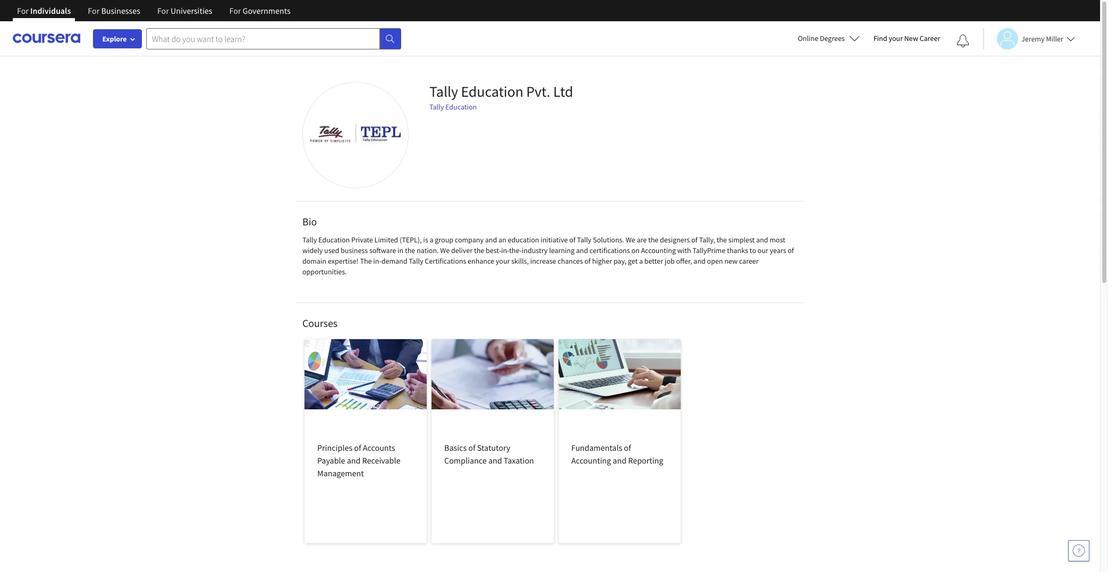 Task type: describe. For each thing, give the bounding box(es) containing it.
compliance
[[444, 455, 487, 466]]

accounts
[[363, 442, 395, 453]]

explore
[[102, 34, 127, 44]]

tallyprime
[[693, 246, 726, 255]]

fundamentals of accounting and reporting
[[571, 442, 664, 466]]

find
[[874, 33, 887, 43]]

deliver
[[451, 246, 473, 255]]

enhance
[[468, 256, 494, 266]]

reporting
[[628, 455, 664, 466]]

widely
[[302, 246, 323, 255]]

of right years
[[788, 246, 794, 255]]

opportunities.
[[302, 267, 347, 276]]

individuals
[[30, 5, 71, 16]]

in
[[398, 246, 404, 255]]

fundamentals of accounting and reporting link
[[559, 339, 681, 543]]

1 horizontal spatial in-
[[501, 246, 509, 255]]

for governments
[[229, 5, 291, 16]]

is
[[423, 235, 428, 245]]

tally education link
[[430, 102, 477, 112]]

certifications
[[590, 246, 630, 255]]

degrees
[[820, 33, 845, 43]]

best-
[[486, 246, 501, 255]]

management
[[317, 468, 364, 478]]

0 horizontal spatial in-
[[373, 256, 382, 266]]

for for individuals
[[17, 5, 29, 16]]

of up learning
[[569, 235, 576, 245]]

of left the tally,
[[692, 235, 698, 245]]

fundamentals
[[571, 442, 622, 453]]

online degrees
[[798, 33, 845, 43]]

new
[[905, 33, 918, 43]]

basics of statutory compliance and taxation link
[[432, 339, 554, 543]]

What do you want to learn? text field
[[146, 28, 380, 49]]

private
[[351, 235, 373, 245]]

limited
[[375, 235, 398, 245]]

an
[[499, 235, 506, 245]]

taxation
[[504, 455, 534, 466]]

the right in
[[405, 246, 415, 255]]

offer,
[[676, 256, 692, 266]]

the right the tally,
[[717, 235, 727, 245]]

principles
[[317, 442, 353, 453]]

skills,
[[511, 256, 529, 266]]

of inside basics of statutory compliance and taxation
[[469, 442, 476, 453]]

miller
[[1046, 34, 1064, 43]]

governments
[[243, 5, 291, 16]]

and up our
[[756, 235, 768, 245]]

courses
[[302, 316, 338, 330]]

of inside principles of accounts payable and receivable management
[[354, 442, 361, 453]]

0 vertical spatial we
[[626, 235, 636, 245]]

bio
[[302, 215, 317, 228]]

software
[[369, 246, 396, 255]]

accounting inside the tally education private limited (tepl), is a group company and an education initiative of tally solutions. we are the designers of tally, the simplest and most widely used business software in the nation. we deliver the best-in-the-industry learning and certifications on accounting with tallyprime thanks to our years of domain expertise! the in-demand tally certifications enhance your skills, increase chances of higher pay, get a better job offer, and open new career opportunities.
[[641, 246, 676, 255]]

for for businesses
[[88, 5, 100, 16]]

open
[[707, 256, 723, 266]]

tally,
[[699, 235, 715, 245]]

new
[[725, 256, 738, 266]]

1 vertical spatial a
[[639, 256, 643, 266]]

your inside the tally education private limited (tepl), is a group company and an education initiative of tally solutions. we are the designers of tally, the simplest and most widely used business software in the nation. we deliver the best-in-the-industry learning and certifications on accounting with tallyprime thanks to our years of domain expertise! the in-demand tally certifications enhance your skills, increase chances of higher pay, get a better job offer, and open new career opportunities.
[[496, 256, 510, 266]]

accounting inside "fundamentals of accounting and reporting"
[[571, 455, 611, 466]]

demand
[[382, 256, 408, 266]]

explore button
[[93, 29, 142, 48]]

for for universities
[[157, 5, 169, 16]]

increase
[[530, 256, 556, 266]]

education for ltd
[[461, 82, 524, 101]]

get
[[628, 256, 638, 266]]

find your new career link
[[868, 32, 946, 45]]

online
[[798, 33, 819, 43]]

statutory
[[477, 442, 511, 453]]

principles of accounts payable and receivable management
[[317, 442, 401, 478]]

and inside principles of accounts payable and receivable management
[[347, 455, 361, 466]]

nation.
[[417, 246, 439, 255]]

pvt.
[[526, 82, 550, 101]]

and down tallyprime
[[694, 256, 706, 266]]

online degrees button
[[790, 27, 868, 50]]

initiative
[[541, 235, 568, 245]]

for universities
[[157, 5, 212, 16]]

our
[[758, 246, 769, 255]]

tally education private limited (tepl), is a group company and an education initiative of tally solutions. we are the designers of tally, the simplest and most widely used business software in the nation. we deliver the best-in-the-industry learning and certifications on accounting with tallyprime thanks to our years of domain expertise! the in-demand tally certifications enhance your skills, increase chances of higher pay, get a better job offer, and open new career opportunities.
[[302, 235, 794, 276]]



Task type: vqa. For each thing, say whether or not it's contained in the screenshot.
Solutions.
yes



Task type: locate. For each thing, give the bounding box(es) containing it.
principles of accounts payable and receivable management link
[[305, 339, 427, 543]]

of left the higher in the top of the page
[[585, 256, 591, 266]]

0 vertical spatial a
[[430, 235, 434, 245]]

designers
[[660, 235, 690, 245]]

and inside "fundamentals of accounting and reporting"
[[613, 455, 627, 466]]

the
[[648, 235, 659, 245], [717, 235, 727, 245], [405, 246, 415, 255], [474, 246, 484, 255]]

universities
[[171, 5, 212, 16]]

job
[[665, 256, 675, 266]]

for for governments
[[229, 5, 241, 16]]

None search field
[[146, 28, 401, 49]]

businesses
[[101, 5, 140, 16]]

and left reporting
[[613, 455, 627, 466]]

on
[[632, 246, 640, 255]]

0 vertical spatial accounting
[[641, 246, 676, 255]]

for left businesses at the top of page
[[88, 5, 100, 16]]

years
[[770, 246, 786, 255]]

for individuals
[[17, 5, 71, 16]]

and inside basics of statutory compliance and taxation
[[488, 455, 502, 466]]

ltd
[[553, 82, 573, 101]]

are
[[637, 235, 647, 245]]

and up best- at the left of page
[[485, 235, 497, 245]]

1 horizontal spatial accounting
[[641, 246, 676, 255]]

a right get
[[639, 256, 643, 266]]

jeremy
[[1022, 34, 1045, 43]]

of
[[569, 235, 576, 245], [692, 235, 698, 245], [788, 246, 794, 255], [585, 256, 591, 266], [354, 442, 361, 453], [469, 442, 476, 453], [624, 442, 631, 453]]

used
[[324, 246, 339, 255]]

3 for from the left
[[157, 5, 169, 16]]

1 vertical spatial education
[[446, 102, 477, 112]]

we left are
[[626, 235, 636, 245]]

tally education pvt. ltd tally education
[[430, 82, 573, 112]]

business
[[341, 246, 368, 255]]

higher
[[592, 256, 612, 266]]

the right are
[[648, 235, 659, 245]]

of up compliance
[[469, 442, 476, 453]]

company
[[455, 235, 484, 245]]

tally
[[430, 82, 458, 101], [430, 102, 444, 112], [302, 235, 317, 245], [577, 235, 592, 245], [409, 256, 423, 266]]

accounting
[[641, 246, 676, 255], [571, 455, 611, 466]]

of left accounts
[[354, 442, 361, 453]]

education for limited
[[318, 235, 350, 245]]

accounting up better
[[641, 246, 676, 255]]

1 for from the left
[[17, 5, 29, 16]]

help center image
[[1073, 544, 1086, 557]]

better
[[645, 256, 663, 266]]

and down "statutory"
[[488, 455, 502, 466]]

expertise!
[[328, 256, 359, 266]]

for left universities at the top
[[157, 5, 169, 16]]

of up reporting
[[624, 442, 631, 453]]

1 horizontal spatial we
[[626, 235, 636, 245]]

for left governments
[[229, 5, 241, 16]]

in- right "the"
[[373, 256, 382, 266]]

pay,
[[614, 256, 627, 266]]

1 vertical spatial your
[[496, 256, 510, 266]]

domain
[[302, 256, 326, 266]]

with
[[678, 246, 691, 255]]

jeremy miller
[[1022, 34, 1064, 43]]

jeremy miller button
[[983, 28, 1075, 49]]

in- down an
[[501, 246, 509, 255]]

profile image
[[302, 82, 409, 188]]

basics of statutory compliance and taxation
[[444, 442, 534, 466]]

4 for from the left
[[229, 5, 241, 16]]

the up enhance
[[474, 246, 484, 255]]

your right find
[[889, 33, 903, 43]]

0 vertical spatial your
[[889, 33, 903, 43]]

most
[[770, 235, 786, 245]]

to
[[750, 246, 756, 255]]

in-
[[501, 246, 509, 255], [373, 256, 382, 266]]

your down best- at the left of page
[[496, 256, 510, 266]]

for
[[17, 5, 29, 16], [88, 5, 100, 16], [157, 5, 169, 16], [229, 5, 241, 16]]

group
[[435, 235, 453, 245]]

1 horizontal spatial a
[[639, 256, 643, 266]]

of inside "fundamentals of accounting and reporting"
[[624, 442, 631, 453]]

education inside the tally education private limited (tepl), is a group company and an education initiative of tally solutions. we are the designers of tally, the simplest and most widely used business software in the nation. we deliver the best-in-the-industry learning and certifications on accounting with tallyprime thanks to our years of domain expertise! the in-demand tally certifications enhance your skills, increase chances of higher pay, get a better job offer, and open new career opportunities.
[[318, 235, 350, 245]]

0 horizontal spatial a
[[430, 235, 434, 245]]

the
[[360, 256, 372, 266]]

simplest
[[729, 235, 755, 245]]

1 vertical spatial accounting
[[571, 455, 611, 466]]

a right is
[[430, 235, 434, 245]]

the-
[[509, 246, 522, 255]]

0 horizontal spatial your
[[496, 256, 510, 266]]

a
[[430, 235, 434, 245], [639, 256, 643, 266]]

for businesses
[[88, 5, 140, 16]]

0 horizontal spatial accounting
[[571, 455, 611, 466]]

thanks
[[727, 246, 748, 255]]

learning
[[549, 246, 575, 255]]

accounting down fundamentals
[[571, 455, 611, 466]]

and up chances
[[576, 246, 588, 255]]

we
[[626, 235, 636, 245], [440, 246, 450, 255]]

payable
[[317, 455, 345, 466]]

career
[[920, 33, 940, 43]]

certifications
[[425, 256, 466, 266]]

find your new career
[[874, 33, 940, 43]]

basics
[[444, 442, 467, 453]]

0 vertical spatial in-
[[501, 246, 509, 255]]

0 horizontal spatial we
[[440, 246, 450, 255]]

education
[[508, 235, 539, 245]]

chances
[[558, 256, 583, 266]]

coursera image
[[13, 30, 80, 47]]

career
[[739, 256, 759, 266]]

0 vertical spatial education
[[461, 82, 524, 101]]

industry
[[522, 246, 548, 255]]

2 for from the left
[[88, 5, 100, 16]]

solutions.
[[593, 235, 624, 245]]

receivable
[[362, 455, 401, 466]]

1 vertical spatial we
[[440, 246, 450, 255]]

and up management
[[347, 455, 361, 466]]

(tepl),
[[400, 235, 422, 245]]

1 vertical spatial in-
[[373, 256, 382, 266]]

we up certifications on the left top of the page
[[440, 246, 450, 255]]

banner navigation
[[9, 0, 299, 29]]

show notifications image
[[957, 35, 970, 47]]

1 horizontal spatial your
[[889, 33, 903, 43]]

for left "individuals"
[[17, 5, 29, 16]]

2 vertical spatial education
[[318, 235, 350, 245]]

education
[[461, 82, 524, 101], [446, 102, 477, 112], [318, 235, 350, 245]]



